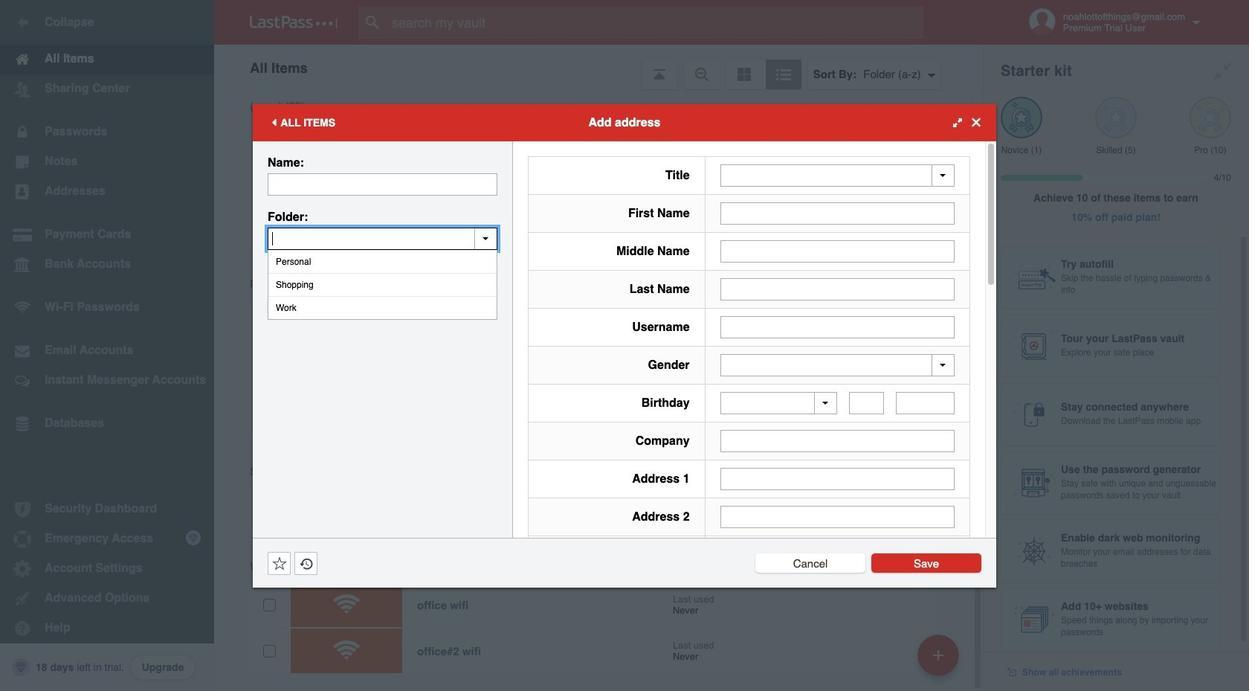 Task type: vqa. For each thing, say whether or not it's contained in the screenshot.
'new item' element
no



Task type: describe. For each thing, give the bounding box(es) containing it.
vault options navigation
[[214, 45, 983, 89]]

new item navigation
[[913, 630, 969, 691]]



Task type: locate. For each thing, give the bounding box(es) containing it.
dialog
[[253, 104, 997, 691]]

main navigation navigation
[[0, 0, 214, 691]]

None text field
[[268, 173, 498, 195], [268, 227, 498, 250], [721, 240, 955, 262], [721, 316, 955, 338], [850, 392, 885, 414], [721, 430, 955, 452], [721, 468, 955, 490], [721, 506, 955, 528], [268, 173, 498, 195], [268, 227, 498, 250], [721, 240, 955, 262], [721, 316, 955, 338], [850, 392, 885, 414], [721, 430, 955, 452], [721, 468, 955, 490], [721, 506, 955, 528]]

None text field
[[721, 202, 955, 224], [721, 278, 955, 300], [897, 392, 955, 414], [721, 202, 955, 224], [721, 278, 955, 300], [897, 392, 955, 414]]

new item image
[[934, 650, 944, 660]]

Search search field
[[359, 6, 953, 39]]

search my vault text field
[[359, 6, 953, 39]]

lastpass image
[[250, 16, 338, 29]]



